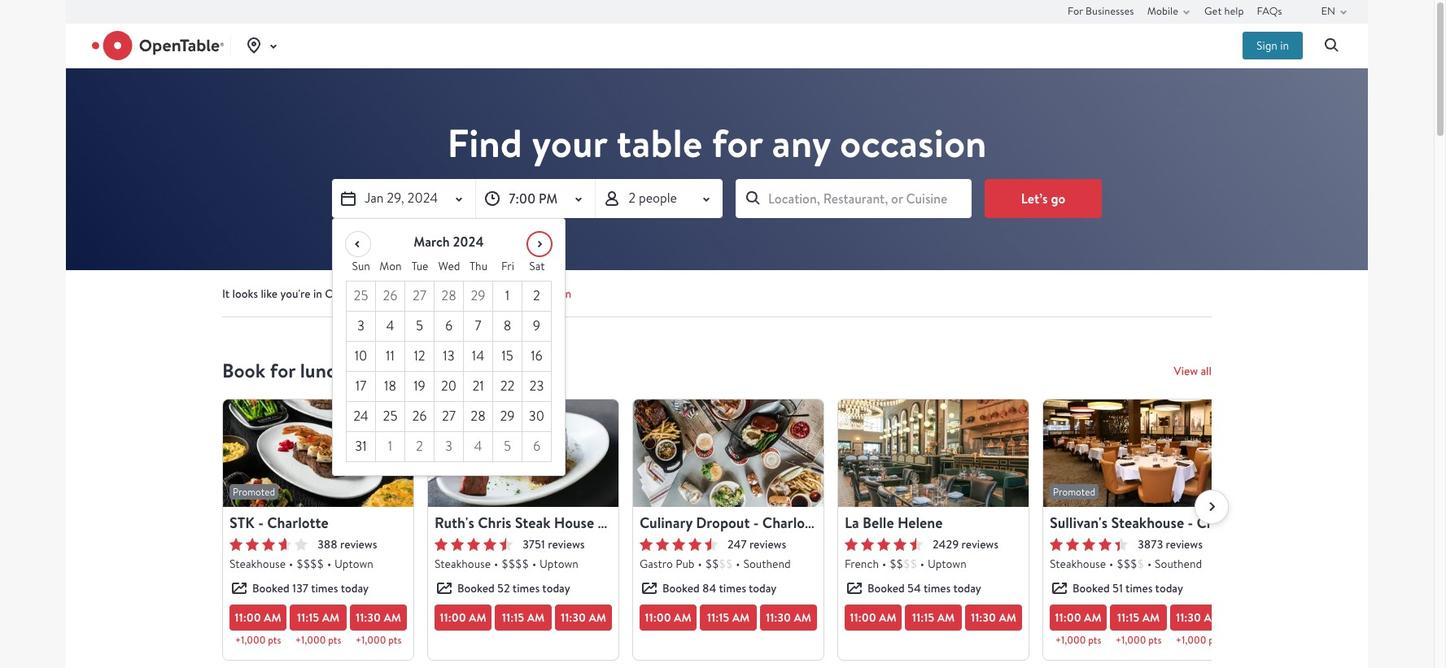 Task type: describe. For each thing, give the bounding box(es) containing it.
1 vertical spatial 26 button
[[405, 402, 435, 432]]

9
[[533, 317, 540, 334]]

booked 51 times today
[[1073, 581, 1183, 596]]

pts for 11:00 am link corresponding to stk
[[268, 634, 281, 647]]

steakhouse up 3873
[[1111, 513, 1184, 533]]

tue
[[411, 259, 428, 273]]

4 charlotte from the left
[[1197, 513, 1258, 533]]

view
[[1174, 364, 1198, 378]]

2024 inside dropdown button
[[407, 189, 438, 207]]

3751
[[522, 537, 545, 552]]

18
[[384, 378, 396, 395]]

4.2 stars image
[[1050, 538, 1128, 551]]

0 vertical spatial 27 button
[[405, 282, 435, 312]]

1 +1,000 from the left
[[235, 634, 266, 647]]

french
[[845, 557, 879, 571]]

1 vertical spatial 5 button
[[493, 432, 522, 462]]

11:30 for ruth's
[[561, 610, 586, 626]]

2 people
[[628, 189, 677, 207]]

1 horizontal spatial 28
[[471, 408, 486, 425]]

17
[[355, 378, 366, 395]]

steakhouse for sullivan's steakhouse - charlotte
[[1050, 557, 1106, 571]]

get current location
[[471, 286, 572, 301]]

1 $$ from the left
[[705, 557, 719, 571]]

11:00 am link for stk
[[229, 605, 286, 631]]

11:00 am link for sullivan's
[[1050, 605, 1107, 631]]

in inside button
[[1280, 38, 1289, 53]]

11:00 am for ruth's
[[440, 610, 486, 626]]

5 pts from the left
[[1148, 634, 1162, 647]]

booked for dropout
[[662, 581, 700, 596]]

11:15 am link for chris
[[495, 605, 552, 631]]

$$$$ for steak
[[502, 557, 529, 571]]

11:30 am link for culinary dropout - charlotte
[[760, 605, 817, 631]]

51
[[1112, 581, 1123, 596]]

view all link
[[1174, 363, 1212, 379]]

11:00 am for culinary
[[645, 610, 691, 626]]

7 button
[[464, 312, 493, 342]]

5 11:15 from the left
[[1117, 610, 1140, 626]]

4 am from the left
[[469, 610, 486, 626]]

ruth's chris steak house - charlotte uptown
[[435, 513, 722, 533]]

11:15 am link for belle
[[905, 605, 962, 631]]

29 for the top "29" "button"
[[471, 287, 485, 304]]

belle
[[863, 513, 894, 533]]

14
[[472, 347, 484, 365]]

22
[[500, 378, 515, 395]]

0 horizontal spatial in
[[313, 286, 322, 301]]

sun
[[352, 259, 370, 273]]

booked 137 times today
[[252, 581, 369, 596]]

5 11:00 from the left
[[1055, 610, 1081, 626]]

monday element
[[376, 251, 405, 281]]

21
[[472, 378, 484, 395]]

6 +1,000 from the left
[[1176, 634, 1206, 647]]

promoted for sullivan's
[[1053, 486, 1096, 498]]

4 +1,000 from the left
[[1055, 634, 1086, 647]]

times for dropout
[[719, 581, 746, 596]]

0 horizontal spatial 3
[[357, 317, 365, 334]]

0 horizontal spatial 4 button
[[376, 312, 405, 342]]

get help
[[1204, 4, 1244, 18]]

11
[[386, 347, 395, 365]]

14 am from the left
[[1142, 610, 1160, 626]]

11:15 for culinary dropout - charlotte
[[707, 610, 729, 626]]

22 button
[[493, 372, 522, 402]]

$$$$ for charlotte
[[296, 557, 324, 571]]

11:30 am +1,000 pts for -
[[1176, 610, 1222, 647]]

help
[[1224, 4, 1244, 18]]

1 11:30 from the left
[[356, 610, 381, 626]]

jan 29, 2024
[[365, 189, 438, 207]]

today for booked 84 times today
[[749, 581, 777, 596]]

2 pts from the left
[[328, 634, 341, 647]]

1 vertical spatial 25 button
[[376, 402, 405, 432]]

stk
[[229, 513, 255, 533]]

8 button
[[493, 312, 522, 342]]

gastro
[[640, 557, 673, 571]]

11:00 for ruth's chris steak house - charlotte uptown
[[440, 610, 466, 626]]

southend for dropout
[[743, 557, 791, 571]]

1 horizontal spatial 6 button
[[522, 432, 552, 462]]

house
[[554, 513, 594, 533]]

it
[[222, 286, 230, 301]]

11:30 for culinary
[[766, 610, 791, 626]]

11:30 am link for sullivan's steakhouse - charlotte
[[1170, 605, 1227, 631]]

faqs button
[[1257, 0, 1282, 23]]

tuesday element
[[405, 251, 435, 281]]

5 +1,000 from the left
[[1116, 634, 1146, 647]]

sunday element
[[346, 251, 376, 281]]

31 button
[[347, 432, 376, 462]]

7
[[475, 317, 481, 334]]

you're
[[280, 286, 311, 301]]

1 vertical spatial 1
[[388, 438, 392, 455]]

pts for 11:00 am link corresponding to sullivan's
[[1088, 634, 1101, 647]]

2 for 2 people
[[628, 189, 636, 207]]

5 am from the left
[[527, 610, 545, 626]]

11:00 for la belle helene
[[850, 610, 876, 626]]

mobile button
[[1147, 0, 1196, 23]]

jan
[[365, 189, 384, 207]]

sign in button
[[1243, 32, 1303, 59]]

7:00 pm
[[509, 189, 558, 207]]

84
[[702, 581, 716, 596]]

8
[[504, 317, 511, 334]]

culinary dropout - charlotte
[[640, 513, 824, 533]]

0 horizontal spatial 6 button
[[435, 312, 464, 342]]

uptown for la belle helene
[[928, 557, 967, 571]]

pub
[[676, 557, 695, 571]]

today for booked 54 times today
[[953, 581, 981, 596]]

$$$ $
[[1117, 557, 1144, 571]]

1 vertical spatial 28 button
[[464, 402, 493, 432]]

for
[[1068, 4, 1083, 18]]

11:30 am for charlotte
[[766, 610, 811, 626]]

jan 29, 2024 button
[[332, 179, 475, 218]]

a photo of ruth's chris steak house - charlotte uptown restaurant image
[[428, 400, 618, 507]]

march
[[414, 233, 450, 251]]

1 vertical spatial 1 button
[[376, 432, 405, 462]]

11:15 am link for -
[[290, 605, 347, 631]]

find your table for any occasion
[[447, 116, 987, 170]]

opentable logo image
[[92, 31, 224, 60]]

all
[[1201, 364, 1212, 378]]

steakhouse for ruth's chris steak house - charlotte uptown
[[435, 557, 491, 571]]

march 2024
[[414, 233, 484, 251]]

0 vertical spatial 26 button
[[376, 282, 405, 312]]

any
[[772, 116, 831, 170]]

2429
[[933, 537, 959, 552]]

uptown for ruth's chris steak house - charlotte uptown
[[540, 557, 578, 571]]

a photo of sullivan's steakhouse - charlotte restaurant image
[[1043, 400, 1234, 507]]

52
[[497, 581, 510, 596]]

0 vertical spatial 29 button
[[464, 282, 493, 312]]

sullivan's
[[1050, 513, 1108, 533]]

30
[[529, 408, 545, 425]]

12
[[414, 347, 425, 365]]

3873
[[1138, 537, 1163, 552]]

2 $$ from the left
[[719, 557, 733, 571]]

charlotte.
[[325, 286, 375, 301]]

3 11:15 am from the left
[[912, 610, 955, 626]]

dropout
[[696, 513, 750, 533]]

go
[[1051, 189, 1065, 207]]

15
[[502, 347, 513, 365]]

table
[[617, 116, 703, 170]]

11:00 for culinary dropout - charlotte
[[645, 610, 671, 626]]

12 button
[[405, 342, 435, 372]]

11:30 am link for stk - charlotte
[[350, 605, 407, 631]]

gastro pub
[[640, 557, 695, 571]]

4.5 stars image for chris
[[435, 538, 513, 551]]

27 for 27 'button' to the bottom
[[442, 408, 456, 425]]

steakhouse for stk - charlotte
[[229, 557, 286, 571]]

6 am from the left
[[589, 610, 606, 626]]

0 vertical spatial 1 button
[[493, 282, 522, 312]]

1 horizontal spatial 6
[[533, 438, 540, 455]]

0 vertical spatial 1
[[505, 287, 510, 304]]

26 for 26 button to the bottom
[[412, 408, 427, 425]]

1 vertical spatial 29 button
[[493, 402, 522, 432]]

3 charlotte from the left
[[762, 513, 824, 533]]

1 horizontal spatial for
[[712, 116, 763, 170]]

2 charlotte from the left
[[607, 513, 668, 533]]

0 vertical spatial 6
[[445, 317, 453, 334]]

4 - from the left
[[1188, 513, 1193, 533]]

25 for the topmost '25' button
[[354, 287, 368, 304]]

mobile
[[1147, 4, 1178, 18]]

sullivan's steakhouse - charlotte
[[1050, 513, 1258, 533]]

10 am from the left
[[879, 610, 897, 626]]

booked for belle
[[868, 581, 905, 596]]

view all
[[1174, 364, 1212, 378]]

location
[[532, 286, 572, 301]]

11 am from the left
[[937, 610, 955, 626]]

1 vertical spatial 3 button
[[435, 432, 464, 462]]

booked for steakhouse
[[1073, 581, 1110, 596]]

1 11:00 from the left
[[235, 610, 261, 626]]

29,
[[387, 189, 404, 207]]

people
[[639, 189, 677, 207]]

9 button
[[522, 312, 552, 342]]

11:00 am link for la
[[845, 605, 902, 631]]

2 +1,000 from the left
[[295, 634, 326, 647]]

19
[[414, 378, 425, 395]]

11:00 am link for ruth's
[[435, 605, 492, 631]]

24 button
[[347, 402, 376, 432]]

businesses
[[1086, 4, 1134, 18]]

2 am from the left
[[322, 610, 340, 626]]

times for chris
[[513, 581, 540, 596]]

20
[[441, 378, 457, 395]]

0 horizontal spatial 28
[[441, 287, 456, 304]]

1 vertical spatial 4 button
[[464, 432, 493, 462]]

for businesses
[[1068, 4, 1134, 18]]

1 horizontal spatial 4
[[474, 438, 482, 455]]

let's go button
[[985, 179, 1102, 218]]

current
[[492, 286, 529, 301]]

chris
[[478, 513, 511, 533]]

18 button
[[376, 372, 405, 402]]

0 horizontal spatial 5
[[416, 317, 423, 334]]

a photo of culinary dropout - charlotte restaurant image
[[633, 400, 824, 507]]

uptown up pub
[[672, 513, 722, 533]]



Task type: locate. For each thing, give the bounding box(es) containing it.
search icon image
[[1322, 36, 1342, 55]]

11:15 am link down booked 84 times today
[[700, 605, 757, 631]]

11:15 down booked 51 times today
[[1117, 610, 1140, 626]]

1 promoted from the left
[[233, 486, 275, 498]]

4.5 stars image down the ruth's
[[435, 538, 513, 551]]

11:00 down french
[[850, 610, 876, 626]]

2 vertical spatial 2
[[416, 438, 423, 455]]

0 vertical spatial 28 button
[[435, 282, 464, 312]]

4 11:00 from the left
[[850, 610, 876, 626]]

2 for bottommost 2 button
[[416, 438, 423, 455]]

looks
[[232, 286, 258, 301]]

- up "247 reviews"
[[753, 513, 759, 533]]

charlotte up 3.7 stars 'image'
[[267, 513, 329, 533]]

16 button
[[522, 342, 552, 372]]

- right house
[[598, 513, 603, 533]]

1 horizontal spatial 4 button
[[464, 432, 493, 462]]

saturday element
[[522, 251, 552, 281]]

uptown down 2429 at the bottom of page
[[928, 557, 967, 571]]

0 vertical spatial in
[[1280, 38, 1289, 53]]

in right sign at the top
[[1280, 38, 1289, 53]]

0 horizontal spatial southend
[[743, 557, 791, 571]]

11:30 am +1,000 pts for charlotte
[[355, 610, 401, 647]]

26 button
[[376, 282, 405, 312], [405, 402, 435, 432]]

0 vertical spatial 28
[[441, 287, 456, 304]]

11:00 am down french
[[850, 610, 897, 626]]

$$ $$ for dropout
[[705, 557, 733, 571]]

0 horizontal spatial promoted
[[233, 486, 275, 498]]

5 11:30 am link from the left
[[1170, 605, 1227, 631]]

11:15 am +1,000 pts for charlotte
[[295, 610, 341, 647]]

book
[[222, 357, 265, 384]]

1 right 31 button
[[388, 438, 392, 455]]

2 11:00 am from the left
[[645, 610, 691, 626]]

11:30 for la
[[971, 610, 996, 626]]

28 button down wednesday element
[[435, 282, 464, 312]]

3 button
[[347, 312, 376, 342], [435, 432, 464, 462]]

1 11:15 am +1,000 pts from the left
[[295, 610, 341, 647]]

0 horizontal spatial 3 button
[[347, 312, 376, 342]]

1 horizontal spatial 29
[[500, 408, 515, 425]]

reviews for dropout
[[749, 537, 786, 552]]

1 vertical spatial 5
[[504, 438, 511, 455]]

2 horizontal spatial 11:30 am
[[971, 610, 1017, 626]]

15 button
[[493, 342, 522, 372]]

in right you're on the top left of page
[[313, 286, 322, 301]]

occasion
[[840, 116, 987, 170]]

1 horizontal spatial 1 button
[[493, 282, 522, 312]]

0 vertical spatial 29
[[471, 287, 485, 304]]

11:15 for ruth's chris steak house - charlotte uptown
[[502, 610, 524, 626]]

a photo of la belle helene restaurant image
[[838, 400, 1029, 507]]

$$$$
[[296, 557, 324, 571], [502, 557, 529, 571]]

28 button down 21
[[464, 402, 493, 432]]

11:00 am link for culinary
[[640, 605, 697, 631]]

1 pts from the left
[[268, 634, 281, 647]]

5 reviews from the left
[[1166, 537, 1203, 552]]

times right 51
[[1126, 581, 1153, 596]]

11:30 down booked 54 times today
[[971, 610, 996, 626]]

11:15 am link for steakhouse
[[1110, 605, 1167, 631]]

0 horizontal spatial 27
[[413, 287, 426, 304]]

1 11:30 am +1,000 pts from the left
[[355, 610, 401, 647]]

1 horizontal spatial 2024
[[453, 233, 484, 251]]

march 2024 grid
[[346, 251, 552, 462]]

get down thursday element
[[471, 286, 490, 301]]

in
[[1280, 38, 1289, 53], [313, 286, 322, 301]]

$$ $$ up booked 84 times today
[[705, 557, 733, 571]]

2 left people
[[628, 189, 636, 207]]

6 button down 30
[[522, 432, 552, 462]]

get for get help
[[1204, 4, 1222, 18]]

2
[[628, 189, 636, 207], [533, 287, 540, 304], [416, 438, 423, 455]]

25 right 24 button at the bottom left
[[383, 408, 398, 425]]

4 11:30 from the left
[[971, 610, 996, 626]]

3 times from the left
[[719, 581, 746, 596]]

en
[[1321, 4, 1335, 18]]

pts for 11:30 am 'link' corresponding to sullivan's steakhouse - charlotte
[[1209, 634, 1222, 647]]

11:00 am down gastro pub
[[645, 610, 691, 626]]

3 11:15 am link from the left
[[700, 605, 757, 631]]

2 11:15 from the left
[[502, 610, 524, 626]]

0 horizontal spatial 6
[[445, 317, 453, 334]]

11:00 am link
[[229, 605, 286, 631], [435, 605, 492, 631], [640, 605, 697, 631], [845, 605, 902, 631], [1050, 605, 1107, 631]]

1 horizontal spatial 11:30 am +1,000 pts
[[1176, 610, 1222, 647]]

3 button up 10
[[347, 312, 376, 342]]

4 button down 21 'button'
[[464, 432, 493, 462]]

helene
[[898, 513, 943, 533]]

6
[[445, 317, 453, 334], [533, 438, 540, 455]]

$
[[1137, 557, 1144, 571]]

today
[[351, 357, 400, 384], [341, 581, 369, 596], [542, 581, 570, 596], [749, 581, 777, 596], [953, 581, 981, 596], [1155, 581, 1183, 596]]

2024 right 29, at left
[[407, 189, 438, 207]]

1 11:30 am link from the left
[[350, 605, 407, 631]]

times right 137 in the bottom of the page
[[311, 581, 338, 596]]

23
[[529, 378, 544, 395]]

times for belle
[[924, 581, 951, 596]]

0 vertical spatial 27
[[413, 287, 426, 304]]

lunch
[[300, 357, 347, 384]]

0 vertical spatial for
[[712, 116, 763, 170]]

1 horizontal spatial 5
[[504, 438, 511, 455]]

25 button left not
[[347, 282, 376, 312]]

1 horizontal spatial 3
[[445, 438, 452, 455]]

times right the 52
[[513, 581, 540, 596]]

4 $$ from the left
[[903, 557, 917, 571]]

1 vertical spatial 2 button
[[405, 432, 435, 462]]

11:30 am link for la belle helene
[[965, 605, 1022, 631]]

4 down 21 'button'
[[474, 438, 482, 455]]

3 11:30 from the left
[[766, 610, 791, 626]]

1 horizontal spatial southend
[[1155, 557, 1202, 571]]

2 southend from the left
[[1155, 557, 1202, 571]]

reviews right 2429 at the bottom of page
[[962, 537, 998, 552]]

5 booked from the left
[[1073, 581, 1110, 596]]

charlotte up the 3873 reviews
[[1197, 513, 1258, 533]]

11:15 am link for dropout
[[700, 605, 757, 631]]

11:00 am
[[440, 610, 486, 626], [645, 610, 691, 626], [850, 610, 897, 626]]

2 booked from the left
[[457, 581, 495, 596]]

2 horizontal spatial 2
[[628, 189, 636, 207]]

booked left the 52
[[457, 581, 495, 596]]

3 11:15 from the left
[[707, 610, 729, 626]]

0 vertical spatial 5
[[416, 317, 423, 334]]

11:15 am link down booked 52 times today
[[495, 605, 552, 631]]

wed
[[438, 259, 460, 273]]

steakhouse down 4.2 stars image
[[1050, 557, 1106, 571]]

29 left 30
[[500, 408, 515, 425]]

1 11:00 am from the left
[[440, 610, 486, 626]]

5 times from the left
[[1126, 581, 1153, 596]]

247
[[728, 537, 747, 552]]

1 horizontal spatial 11:15 am
[[707, 610, 750, 626]]

11:00
[[235, 610, 261, 626], [440, 610, 466, 626], [645, 610, 671, 626], [850, 610, 876, 626], [1055, 610, 1081, 626]]

3 am from the left
[[384, 610, 401, 626]]

26 down monday element on the top left
[[383, 287, 398, 304]]

0 horizontal spatial 2
[[416, 438, 423, 455]]

reviews right 3873
[[1166, 537, 1203, 552]]

0 horizontal spatial 5 button
[[405, 312, 435, 342]]

reviews for -
[[340, 537, 377, 552]]

6 pts from the left
[[1209, 634, 1222, 647]]

27 button down tuesday element
[[405, 282, 435, 312]]

0 vertical spatial 25
[[354, 287, 368, 304]]

12 am from the left
[[999, 610, 1017, 626]]

11:30 down 'booked 137 times today'
[[356, 610, 381, 626]]

7 am from the left
[[674, 610, 691, 626]]

28 down wednesday element
[[441, 287, 456, 304]]

1 booked from the left
[[252, 581, 289, 596]]

1 vertical spatial 25
[[383, 408, 398, 425]]

reviews for belle
[[962, 537, 998, 552]]

1 vertical spatial 27 button
[[435, 402, 464, 432]]

like
[[261, 286, 278, 301]]

wednesday element
[[435, 251, 464, 281]]

0 horizontal spatial 11:15 am +1,000 pts
[[295, 610, 341, 647]]

0 vertical spatial 3
[[357, 317, 365, 334]]

1
[[505, 287, 510, 304], [388, 438, 392, 455]]

1 southend from the left
[[743, 557, 791, 571]]

0 horizontal spatial 11:15 am
[[502, 610, 545, 626]]

southend for steakhouse
[[1155, 557, 1202, 571]]

2 11:00 from the left
[[440, 610, 466, 626]]

9 am from the left
[[794, 610, 811, 626]]

let's go
[[1021, 189, 1065, 207]]

$$ $$ for belle
[[890, 557, 917, 571]]

11:30 am link down booked 54 times today
[[965, 605, 1022, 631]]

0 vertical spatial 6 button
[[435, 312, 464, 342]]

1 horizontal spatial 4.5 stars image
[[640, 538, 718, 551]]

1 vertical spatial 26
[[412, 408, 427, 425]]

1 horizontal spatial 27
[[442, 408, 456, 425]]

southend
[[743, 557, 791, 571], [1155, 557, 1202, 571]]

uptown for stk - charlotte
[[335, 557, 373, 571]]

2 11:30 from the left
[[561, 610, 586, 626]]

5 11:30 from the left
[[1176, 610, 1201, 626]]

1 vertical spatial 27
[[442, 408, 456, 425]]

it looks like you're in charlotte. not correct?
[[222, 286, 442, 301]]

reviews down house
[[548, 537, 585, 552]]

16
[[531, 347, 543, 365]]

3 11:00 am link from the left
[[640, 605, 697, 631]]

get current location button
[[448, 284, 572, 304]]

2 promoted from the left
[[1053, 486, 1096, 498]]

25 for the bottommost '25' button
[[383, 408, 398, 425]]

1 reviews from the left
[[340, 537, 377, 552]]

5 down 22 button
[[504, 438, 511, 455]]

2 times from the left
[[513, 581, 540, 596]]

booked for chris
[[457, 581, 495, 596]]

0 vertical spatial 2 button
[[522, 282, 552, 312]]

2 11:00 am +1,000 pts from the left
[[1055, 610, 1102, 647]]

2 - from the left
[[598, 513, 603, 533]]

11:00 am +1,000 pts down 'booked 137 times today'
[[235, 610, 281, 647]]

11:15 down booked 52 times today
[[502, 610, 524, 626]]

11:30
[[356, 610, 381, 626], [561, 610, 586, 626], [766, 610, 791, 626], [971, 610, 996, 626], [1176, 610, 1201, 626]]

promoted up stk
[[233, 486, 275, 498]]

1 horizontal spatial 25
[[383, 408, 398, 425]]

11:15 am for charlotte
[[707, 610, 750, 626]]

1 horizontal spatial in
[[1280, 38, 1289, 53]]

let's
[[1021, 189, 1048, 207]]

13 am from the left
[[1084, 610, 1102, 626]]

0 horizontal spatial get
[[471, 286, 490, 301]]

1 charlotte from the left
[[267, 513, 329, 533]]

11:15 am +1,000 pts
[[295, 610, 341, 647], [1116, 610, 1162, 647]]

0 horizontal spatial $$$$
[[296, 557, 324, 571]]

1 button
[[493, 282, 522, 312], [376, 432, 405, 462]]

2 11:15 am from the left
[[707, 610, 750, 626]]

4.5 stars image
[[435, 538, 513, 551], [640, 538, 718, 551], [845, 538, 923, 551]]

4 11:15 from the left
[[912, 610, 934, 626]]

2 11:30 am link from the left
[[555, 605, 612, 631]]

am
[[264, 610, 281, 626], [322, 610, 340, 626], [384, 610, 401, 626], [469, 610, 486, 626], [527, 610, 545, 626], [589, 610, 606, 626], [674, 610, 691, 626], [732, 610, 750, 626], [794, 610, 811, 626], [879, 610, 897, 626], [937, 610, 955, 626], [999, 610, 1017, 626], [1084, 610, 1102, 626], [1142, 610, 1160, 626], [1204, 610, 1222, 626]]

3 11:00 from the left
[[645, 610, 671, 626]]

29 button left 30
[[493, 402, 522, 432]]

reviews right 388
[[340, 537, 377, 552]]

4 button
[[376, 312, 405, 342], [464, 432, 493, 462]]

1 vertical spatial 2
[[533, 287, 540, 304]]

2 $$ $$ from the left
[[890, 557, 917, 571]]

11:30 am link down booked 52 times today
[[555, 605, 612, 631]]

2 for topmost 2 button
[[533, 287, 540, 304]]

get for get current location
[[471, 286, 490, 301]]

11:00 am for la
[[850, 610, 897, 626]]

pts for stk - charlotte's 11:30 am 'link'
[[388, 634, 401, 647]]

0 horizontal spatial 11:30 am +1,000 pts
[[355, 610, 401, 647]]

a photo of stk - charlotte restaurant image
[[223, 400, 413, 507]]

0 vertical spatial 26
[[383, 287, 398, 304]]

1 $$ $$ from the left
[[705, 557, 733, 571]]

1 horizontal spatial $$ $$
[[890, 557, 917, 571]]

$$$$ up booked 52 times today
[[502, 557, 529, 571]]

1 horizontal spatial promoted
[[1053, 486, 1096, 498]]

21 button
[[464, 372, 493, 402]]

thu
[[470, 259, 487, 273]]

fri
[[501, 259, 514, 273]]

3 +1,000 from the left
[[355, 634, 386, 647]]

11:00 am link down booked 52 times today
[[435, 605, 492, 631]]

3 $$ from the left
[[890, 557, 903, 571]]

31
[[355, 438, 367, 455]]

8 am from the left
[[732, 610, 750, 626]]

2 right current
[[533, 287, 540, 304]]

11:30 am for house
[[561, 610, 606, 626]]

2 11:30 am +1,000 pts from the left
[[1176, 610, 1222, 647]]

steakhouse down the ruth's
[[435, 557, 491, 571]]

charlotte
[[267, 513, 329, 533], [607, 513, 668, 533], [762, 513, 824, 533], [1197, 513, 1258, 533]]

reviews for steakhouse
[[1166, 537, 1203, 552]]

promoted up sullivan's at the right bottom of the page
[[1053, 486, 1096, 498]]

1 horizontal spatial 2
[[533, 287, 540, 304]]

charlotte up "247 reviews"
[[762, 513, 824, 533]]

$$ $$
[[705, 557, 733, 571], [890, 557, 917, 571]]

1 vertical spatial for
[[270, 357, 295, 384]]

1 vertical spatial 2024
[[453, 233, 484, 251]]

booked for -
[[252, 581, 289, 596]]

1 - from the left
[[258, 513, 264, 533]]

4 booked from the left
[[868, 581, 905, 596]]

28 button
[[435, 282, 464, 312], [464, 402, 493, 432]]

11:15 am link down booked 51 times today
[[1110, 605, 1167, 631]]

2 button up 9
[[522, 282, 552, 312]]

4 times from the left
[[924, 581, 951, 596]]

23 button
[[522, 372, 552, 402]]

11:15 am down booked 52 times today
[[502, 610, 545, 626]]

- right stk
[[258, 513, 264, 533]]

$$ up 84
[[705, 557, 719, 571]]

11:30 am +1,000 pts down 'booked 137 times today'
[[355, 610, 401, 647]]

sign
[[1257, 38, 1278, 53]]

1 4.5 stars image from the left
[[435, 538, 513, 551]]

3 11:00 am from the left
[[850, 610, 897, 626]]

pm
[[539, 189, 558, 207]]

2 reviews from the left
[[548, 537, 585, 552]]

54
[[907, 581, 921, 596]]

times for steakhouse
[[1126, 581, 1153, 596]]

2 11:00 am link from the left
[[435, 605, 492, 631]]

4 11:30 am link from the left
[[965, 605, 1022, 631]]

0 vertical spatial 4 button
[[376, 312, 405, 342]]

3 booked from the left
[[662, 581, 700, 596]]

26 down 19 button
[[412, 408, 427, 425]]

11:00 am link down gastro pub
[[640, 605, 697, 631]]

4 reviews from the left
[[962, 537, 998, 552]]

11:15 am for house
[[502, 610, 545, 626]]

3 button down 20 button
[[435, 432, 464, 462]]

6 left '7'
[[445, 317, 453, 334]]

1 11:15 am link from the left
[[290, 605, 347, 631]]

None field
[[736, 179, 972, 218]]

4 button up 11
[[376, 312, 405, 342]]

1 am from the left
[[264, 610, 281, 626]]

3.7 stars image
[[229, 538, 308, 551]]

0 horizontal spatial 1
[[388, 438, 392, 455]]

11:30 am link for ruth's chris steak house - charlotte uptown
[[555, 605, 612, 631]]

11:00 am +1,000 pts for sullivan's
[[1055, 610, 1102, 647]]

27 down 20 button
[[442, 408, 456, 425]]

26
[[383, 287, 398, 304], [412, 408, 427, 425]]

1 horizontal spatial 11:00 am +1,000 pts
[[1055, 610, 1102, 647]]

thursday element
[[464, 251, 493, 281]]

3 11:30 am link from the left
[[760, 605, 817, 631]]

24
[[353, 408, 368, 425]]

1 $$$$ from the left
[[296, 557, 324, 571]]

uptown down 388 reviews
[[335, 557, 373, 571]]

1 vertical spatial 29
[[500, 408, 515, 425]]

10
[[355, 347, 367, 365]]

today for booked 51 times today
[[1155, 581, 1183, 596]]

11:00 am link down 'booked 137 times today'
[[229, 605, 286, 631]]

1 vertical spatial 4
[[474, 438, 482, 455]]

steak
[[515, 513, 551, 533]]

1 button up 8
[[493, 282, 522, 312]]

1 horizontal spatial get
[[1204, 4, 1222, 18]]

0 vertical spatial 3 button
[[347, 312, 376, 342]]

26 for topmost 26 button
[[383, 287, 398, 304]]

27 for topmost 27 'button'
[[413, 287, 426, 304]]

11:15 am down booked 54 times today
[[912, 610, 955, 626]]

1 horizontal spatial 1
[[505, 287, 510, 304]]

25 button
[[347, 282, 376, 312], [376, 402, 405, 432]]

4.5 stars image for belle
[[845, 538, 923, 551]]

11:30 down booked 52 times today
[[561, 610, 586, 626]]

26 button down monday element on the top left
[[376, 282, 405, 312]]

0 horizontal spatial 11:00 am +1,000 pts
[[235, 610, 281, 647]]

11:00 am +1,000 pts for stk
[[235, 610, 281, 647]]

11 button
[[376, 342, 405, 372]]

11:30 am down booked 52 times today
[[561, 610, 606, 626]]

3 - from the left
[[753, 513, 759, 533]]

3 down 20 button
[[445, 438, 452, 455]]

2 horizontal spatial 4.5 stars image
[[845, 538, 923, 551]]

4 pts from the left
[[1088, 634, 1101, 647]]

1 horizontal spatial 11:15 am +1,000 pts
[[1116, 610, 1162, 647]]

1 horizontal spatial $$$$
[[502, 557, 529, 571]]

3 4.5 stars image from the left
[[845, 538, 923, 551]]

1 vertical spatial 3
[[445, 438, 452, 455]]

29 for bottommost "29" "button"
[[500, 408, 515, 425]]

11:30 am +1,000 pts down booked 51 times today
[[1176, 610, 1222, 647]]

southend down the 3873 reviews
[[1155, 557, 1202, 571]]

11:15 am down booked 84 times today
[[707, 610, 750, 626]]

13
[[443, 347, 455, 365]]

1 times from the left
[[311, 581, 338, 596]]

0 horizontal spatial 1 button
[[376, 432, 405, 462]]

3751 reviews
[[522, 537, 585, 552]]

3 reviews from the left
[[749, 537, 786, 552]]

today for booked 52 times today
[[542, 581, 570, 596]]

1 vertical spatial 6
[[533, 438, 540, 455]]

$$ right french
[[890, 557, 903, 571]]

southend down "247 reviews"
[[743, 557, 791, 571]]

$$$
[[1117, 557, 1137, 571]]

4.5 stars image for dropout
[[640, 538, 718, 551]]

5 button down 22 button
[[493, 432, 522, 462]]

20 button
[[435, 372, 464, 402]]

25 left not
[[354, 287, 368, 304]]

$$ down 247
[[719, 557, 733, 571]]

29 down thursday element
[[471, 287, 485, 304]]

friday element
[[493, 251, 522, 281]]

11:15 am +1,000 pts down booked 51 times today
[[1116, 610, 1162, 647]]

book for lunch today
[[222, 357, 400, 384]]

reviews for chris
[[548, 537, 585, 552]]

11:00 down 'gastro'
[[645, 610, 671, 626]]

stk - charlotte
[[229, 513, 329, 533]]

0 vertical spatial 25 button
[[347, 282, 376, 312]]

25
[[354, 287, 368, 304], [383, 408, 398, 425]]

today for booked 137 times today
[[341, 581, 369, 596]]

5
[[416, 317, 423, 334], [504, 438, 511, 455]]

$$
[[705, 557, 719, 571], [719, 557, 733, 571], [890, 557, 903, 571], [903, 557, 917, 571]]

11:15 down booked 54 times today
[[912, 610, 934, 626]]

2 $$$$ from the left
[[502, 557, 529, 571]]

0 horizontal spatial 4
[[386, 317, 394, 334]]

11:15 am +1,000 pts for -
[[1116, 610, 1162, 647]]

today for book for lunch today
[[351, 357, 400, 384]]

11:30 am +1,000 pts
[[355, 610, 401, 647], [1176, 610, 1222, 647]]

0 horizontal spatial 29
[[471, 287, 485, 304]]

get help button
[[1204, 0, 1244, 23]]

0 horizontal spatial $$ $$
[[705, 557, 733, 571]]

times for -
[[311, 581, 338, 596]]

11:00 down booked 52 times today
[[440, 610, 466, 626]]

2024
[[407, 189, 438, 207], [453, 233, 484, 251]]

3 11:30 am from the left
[[971, 610, 1017, 626]]

1 vertical spatial get
[[471, 286, 490, 301]]

for right book
[[270, 357, 295, 384]]

388
[[317, 537, 338, 552]]

1 horizontal spatial 11:00 am
[[645, 610, 691, 626]]

15 am from the left
[[1204, 610, 1222, 626]]

5 button up 12
[[405, 312, 435, 342]]

11:00 am +1,000 pts down booked 51 times today
[[1055, 610, 1102, 647]]

0 horizontal spatial 2 button
[[405, 432, 435, 462]]

11:30 am down booked 84 times today
[[766, 610, 811, 626]]

0 horizontal spatial 11:30 am
[[561, 610, 606, 626]]

4 11:15 am link from the left
[[905, 605, 962, 631]]

1 11:30 am from the left
[[561, 610, 606, 626]]

11:15 down booked 84 times today
[[707, 610, 729, 626]]

137
[[292, 581, 308, 596]]

Please input a Location, Restaurant or Cuisine field
[[736, 179, 972, 218]]

1 button right 31
[[376, 432, 405, 462]]

3 up 10
[[357, 317, 365, 334]]

1 11:15 from the left
[[297, 610, 319, 626]]

1 down friday element
[[505, 287, 510, 304]]

0 horizontal spatial for
[[270, 357, 295, 384]]

promoted for stk
[[233, 486, 275, 498]]

0 horizontal spatial 26
[[383, 287, 398, 304]]

1 11:00 am +1,000 pts from the left
[[235, 610, 281, 647]]

5 11:15 am link from the left
[[1110, 605, 1167, 631]]

6 down 30 button
[[533, 438, 540, 455]]

2 11:15 am link from the left
[[495, 605, 552, 631]]

for businesses button
[[1068, 0, 1134, 23]]

3 pts from the left
[[388, 634, 401, 647]]

1 horizontal spatial 26
[[412, 408, 427, 425]]

0 vertical spatial get
[[1204, 4, 1222, 18]]

faqs
[[1257, 4, 1282, 18]]

11:15 for la belle helene
[[912, 610, 934, 626]]

1 horizontal spatial 2 button
[[522, 282, 552, 312]]

1 horizontal spatial 11:30 am
[[766, 610, 811, 626]]

1 vertical spatial 28
[[471, 408, 486, 425]]

29 button
[[464, 282, 493, 312], [493, 402, 522, 432]]

7:00
[[509, 189, 536, 207]]

0 horizontal spatial 2024
[[407, 189, 438, 207]]

1 11:00 am link from the left
[[229, 605, 286, 631]]

2 11:15 am +1,000 pts from the left
[[1116, 610, 1162, 647]]

26 button down the 19
[[405, 402, 435, 432]]



Task type: vqa. For each thing, say whether or not it's contained in the screenshot.


